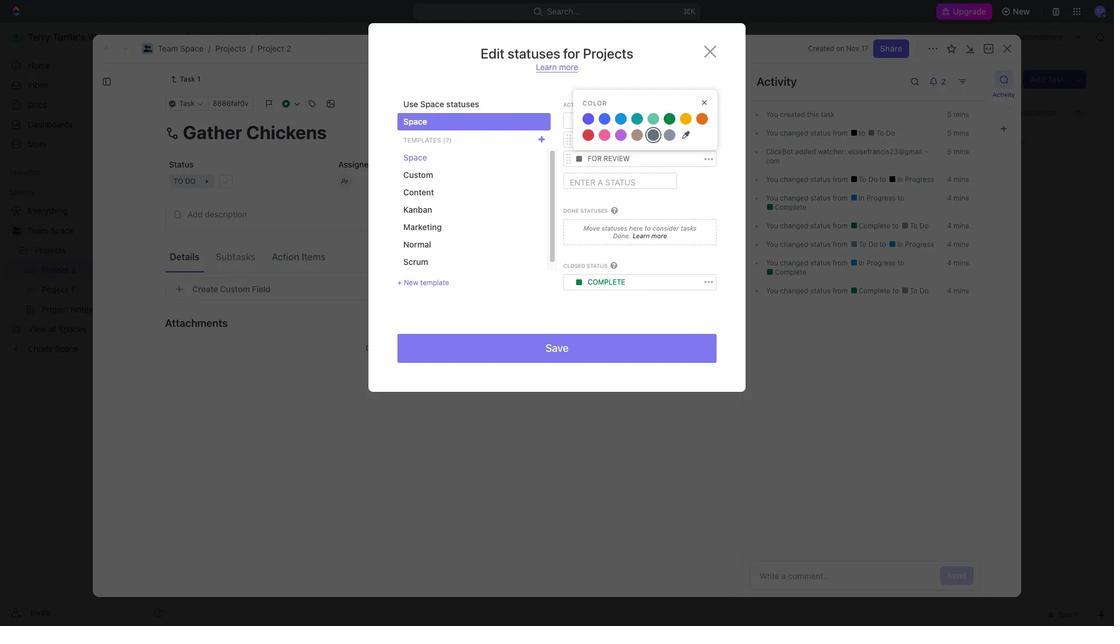 Task type: locate. For each thing, give the bounding box(es) containing it.
hide right search
[[977, 107, 995, 117]]

statuses up done.
[[602, 224, 627, 232]]

0 horizontal spatial learn more link
[[536, 62, 578, 73]]

progress
[[597, 135, 634, 144], [905, 175, 934, 184], [867, 194, 896, 203], [905, 240, 934, 249], [867, 259, 896, 268]]

automations button
[[1009, 28, 1069, 46]]

home link
[[5, 56, 168, 75]]

activity
[[757, 75, 797, 88], [993, 91, 1015, 98]]

do
[[599, 116, 610, 125], [886, 129, 895, 138], [869, 175, 878, 184], [920, 222, 929, 230], [869, 240, 878, 249], [227, 274, 237, 283], [920, 287, 929, 295]]

subtasks button
[[211, 246, 260, 267]]

0 vertical spatial add task
[[1030, 74, 1065, 84]]

4 from from the top
[[833, 222, 848, 230]]

user group image
[[143, 45, 152, 52]]

5 4 mins from the top
[[947, 259, 969, 268]]

edit statuses for projects learn more
[[481, 45, 634, 72]]

6 changed status from from the top
[[778, 259, 850, 268]]

2 changed from the top
[[780, 175, 809, 184]]

to inside drop your files here to upload
[[432, 344, 439, 353]]

task 1 link down team space, , element
[[165, 73, 205, 86]]

add task button up customize
[[1023, 70, 1072, 89]]

more
[[559, 62, 578, 72], [652, 232, 667, 240]]

1 horizontal spatial activity
[[993, 91, 1015, 98]]

2 4 mins from the top
[[947, 194, 969, 203]]

0 horizontal spatial activity
[[757, 75, 797, 88]]

in
[[588, 135, 595, 144], [897, 175, 903, 184], [859, 194, 865, 203], [897, 240, 903, 249], [859, 259, 865, 268]]

team
[[195, 32, 215, 42], [158, 44, 178, 53], [28, 226, 48, 236]]

team space link
[[180, 30, 244, 44], [158, 44, 204, 53], [28, 222, 166, 240]]

2 5 from the top
[[947, 129, 952, 138]]

3 5 mins from the top
[[947, 147, 969, 156]]

1 vertical spatial share
[[880, 44, 902, 53]]

5 from from the top
[[833, 240, 848, 249]]

2 horizontal spatial add task
[[1030, 74, 1065, 84]]

complete
[[773, 203, 807, 212], [857, 222, 892, 230], [773, 268, 807, 277], [857, 287, 892, 295]]

edit
[[481, 45, 505, 62]]

add down task 2
[[234, 242, 249, 252]]

0 vertical spatial 5 mins
[[947, 110, 969, 119]]

0 vertical spatial 5
[[947, 110, 952, 119]]

1 vertical spatial learn
[[633, 232, 650, 240]]

eloisefrancis23@gmail. com
[[766, 147, 928, 165]]

0 vertical spatial project
[[320, 32, 347, 42]]

hide
[[977, 107, 995, 117], [602, 136, 618, 145]]

1 5 mins from the top
[[947, 110, 969, 119]]

attachments button
[[165, 309, 664, 337]]

0 vertical spatial share
[[974, 32, 997, 42]]

task 1 up task 2
[[234, 202, 257, 212]]

add task
[[1030, 74, 1065, 84], [312, 164, 342, 172], [234, 242, 268, 252]]

in progress
[[588, 135, 634, 144], [895, 175, 934, 184], [857, 194, 898, 203], [895, 240, 934, 249], [857, 259, 898, 268]]

learn more link down for
[[536, 62, 578, 73]]

team right user group image
[[28, 226, 48, 236]]

0 vertical spatial more
[[559, 62, 578, 72]]

nov
[[846, 44, 859, 53]]

learn more link
[[536, 62, 578, 73], [631, 232, 667, 240]]

statuses up assignees button in the left of the page
[[446, 99, 479, 109]]

2 vertical spatial 5
[[947, 147, 952, 156]]

dropdown menu image
[[576, 156, 582, 162]]

1 4 mins from the top
[[947, 175, 969, 184]]

your
[[384, 344, 398, 353]]

activity up created
[[757, 75, 797, 88]]

1 horizontal spatial more
[[652, 232, 667, 240]]

2 vertical spatial statuses
[[602, 224, 627, 232]]

tree containing team space
[[5, 202, 168, 359]]

2 you from the top
[[766, 129, 778, 138]]

1 horizontal spatial 1
[[254, 202, 257, 212]]

1 4 from the top
[[947, 175, 952, 184]]

1 vertical spatial add task button
[[298, 161, 347, 175]]

projects link
[[251, 30, 299, 44], [215, 44, 246, 53], [35, 241, 136, 260]]

0 horizontal spatial hide
[[602, 136, 618, 145]]

1 horizontal spatial project
[[320, 32, 347, 42]]

2 vertical spatial add task button
[[229, 240, 273, 254]]

2 status from the top
[[811, 175, 831, 184]]

learn inside edit statuses for projects learn more
[[536, 62, 557, 72]]

1 horizontal spatial here
[[629, 224, 643, 232]]

2 horizontal spatial team
[[195, 32, 215, 42]]

new up the automations
[[1013, 6, 1030, 16]]

tree
[[5, 202, 168, 359]]

for
[[588, 155, 602, 163]]

2 horizontal spatial add task button
[[1023, 70, 1072, 89]]

changed
[[780, 129, 809, 138], [780, 175, 809, 184], [780, 194, 809, 203], [780, 222, 809, 230], [780, 240, 809, 249], [780, 259, 809, 268], [780, 287, 809, 295]]

done.
[[613, 232, 631, 240]]

0 vertical spatial 1
[[197, 75, 200, 84]]

1 you from the top
[[766, 110, 778, 119]]

0 horizontal spatial 1
[[197, 75, 200, 84]]

1 horizontal spatial custom
[[403, 170, 433, 180]]

5 status from the top
[[811, 240, 831, 249]]

1 horizontal spatial share button
[[967, 28, 1004, 46]]

add task for the middle add task button
[[312, 164, 342, 172]]

1 status from the top
[[811, 129, 831, 138]]

here up learn more
[[629, 224, 643, 232]]

team space, , element
[[183, 32, 193, 42]]

1 horizontal spatial add task
[[312, 164, 342, 172]]

task 1
[[180, 75, 200, 84], [234, 202, 257, 212]]

3 status from the top
[[811, 194, 831, 203]]

1 vertical spatial here
[[416, 344, 430, 353]]

consider
[[653, 224, 679, 232]]

add task up customize
[[1030, 74, 1065, 84]]

2 5 mins from the top
[[947, 129, 969, 138]]

5
[[947, 110, 952, 119], [947, 129, 952, 138], [947, 147, 952, 156]]

space right user group image
[[50, 226, 74, 236]]

2 from from the top
[[833, 175, 848, 184]]

complete
[[588, 278, 625, 286]]

from
[[833, 129, 848, 138], [833, 175, 848, 184], [833, 194, 848, 203], [833, 222, 848, 230], [833, 240, 848, 249], [833, 259, 848, 268], [833, 287, 848, 295]]

field
[[252, 284, 270, 294]]

4 4 mins from the top
[[947, 240, 969, 249]]

1 down team space / projects / project 2
[[197, 75, 200, 84]]

statuses left for
[[508, 45, 560, 62]]

docs
[[28, 100, 47, 110]]

favorites
[[9, 168, 40, 177]]

4 status from the top
[[811, 222, 831, 230]]

0 horizontal spatial custom
[[220, 284, 250, 294]]

share down upgrade
[[974, 32, 997, 42]]

task 1 link up the items
[[231, 198, 402, 215]]

hide up for review
[[602, 136, 618, 145]]

0 horizontal spatial share button
[[873, 39, 909, 58]]

1 vertical spatial task 1 link
[[231, 198, 402, 215]]

space
[[217, 32, 241, 42], [180, 44, 204, 53], [420, 99, 444, 109], [403, 117, 427, 127], [403, 153, 427, 162], [50, 226, 74, 236]]

here inside drop your files here to upload
[[416, 344, 430, 353]]

0 horizontal spatial new
[[404, 279, 418, 287]]

1 horizontal spatial learn more link
[[631, 232, 667, 240]]

2 vertical spatial 5 mins
[[947, 147, 969, 156]]

0 vertical spatial custom
[[403, 170, 433, 180]]

6 changed from the top
[[780, 259, 809, 268]]

subtasks
[[216, 252, 256, 262]]

task 1 down team space, , element
[[180, 75, 200, 84]]

review
[[604, 155, 630, 163]]

2 mins from the top
[[954, 129, 969, 138]]

0 horizontal spatial team space
[[28, 226, 74, 236]]

1
[[197, 75, 200, 84], [254, 202, 257, 212], [272, 222, 275, 231]]

task 2
[[234, 222, 259, 232]]

1 vertical spatial team
[[158, 44, 178, 53]]

3 changed status from from the top
[[778, 194, 850, 203]]

add task button down calendar link
[[298, 161, 347, 175]]

4 changed from the top
[[780, 222, 809, 230]]

share button down upgrade
[[967, 28, 1004, 46]]

1 vertical spatial more
[[652, 232, 667, 240]]

1 horizontal spatial new
[[1013, 6, 1030, 16]]

0 horizontal spatial statuses
[[446, 99, 479, 109]]

more down consider
[[652, 232, 667, 240]]

3 5 from the top
[[947, 147, 952, 156]]

project 2
[[320, 32, 355, 42]]

use
[[403, 99, 418, 109]]

1 button
[[261, 221, 277, 233]]

to
[[588, 116, 597, 125], [859, 129, 867, 138], [876, 129, 884, 138], [376, 160, 383, 169], [859, 175, 867, 184], [880, 175, 888, 184], [898, 194, 904, 203], [892, 222, 901, 230], [910, 222, 918, 230], [645, 224, 651, 232], [859, 240, 867, 249], [880, 240, 888, 249], [898, 259, 904, 268], [215, 274, 225, 283], [892, 287, 901, 295], [910, 287, 918, 295], [432, 344, 439, 353]]

Enter a status text field
[[570, 173, 671, 189]]

1 vertical spatial statuses
[[446, 99, 479, 109]]

user group image
[[12, 227, 21, 234]]

1 horizontal spatial task 1 link
[[231, 198, 402, 215]]

2 vertical spatial 1
[[272, 222, 275, 231]]

1 vertical spatial team space
[[28, 226, 74, 236]]

new inside button
[[1013, 6, 1030, 16]]

add left the description
[[188, 209, 203, 219]]

2 vertical spatial team
[[28, 226, 48, 236]]

3 from from the top
[[833, 194, 848, 203]]

create
[[192, 284, 218, 294]]

statuses inside edit statuses for projects learn more
[[508, 45, 560, 62]]

created
[[780, 110, 805, 119]]

team right user group icon
[[158, 44, 178, 53]]

4 4 from the top
[[947, 240, 952, 249]]

1 vertical spatial 5 mins
[[947, 129, 969, 138]]

to do
[[588, 116, 610, 125], [874, 129, 895, 138], [857, 175, 880, 184], [908, 222, 929, 230], [857, 240, 880, 249], [215, 274, 237, 283], [908, 287, 929, 295]]

eloisefrancis23@gmail.
[[848, 147, 928, 156]]

0 vertical spatial team
[[195, 32, 215, 42]]

team space
[[195, 32, 241, 42], [28, 226, 74, 236]]

0 horizontal spatial add task
[[234, 242, 268, 252]]

5 mins for added watcher:
[[947, 147, 969, 156]]

project
[[320, 32, 347, 42], [258, 44, 284, 53]]

automations
[[1015, 32, 1063, 42]]

1 vertical spatial new
[[404, 279, 418, 287]]

drop your files here to upload
[[366, 344, 464, 353]]

/
[[246, 32, 248, 42], [301, 32, 303, 42], [208, 44, 211, 53], [251, 44, 253, 53]]

add up customize
[[1030, 74, 1046, 84]]

0 horizontal spatial project
[[258, 44, 284, 53]]

1 vertical spatial custom
[[220, 284, 250, 294]]

here right files
[[416, 344, 430, 353]]

share for share button to the left
[[880, 44, 902, 53]]

this
[[807, 110, 819, 119]]

2 changed status from from the top
[[778, 175, 850, 184]]

0 vertical spatial new
[[1013, 6, 1030, 16]]

1 up task 2
[[254, 202, 257, 212]]

1 vertical spatial activity
[[993, 91, 1015, 98]]

items
[[302, 252, 326, 262]]

9 mins from the top
[[954, 287, 969, 295]]

share for the rightmost share button
[[974, 32, 997, 42]]

normal
[[403, 240, 431, 250]]

share right 17
[[880, 44, 902, 53]]

1 mins from the top
[[954, 110, 969, 119]]

0 horizontal spatial share
[[880, 44, 902, 53]]

project 2 link
[[306, 30, 357, 44], [258, 44, 291, 53]]

0 vertical spatial team space
[[195, 32, 241, 42]]

1 horizontal spatial share
[[974, 32, 997, 42]]

custom inside edit statuses for projects dialog
[[403, 170, 433, 180]]

2 horizontal spatial 1
[[272, 222, 275, 231]]

1 horizontal spatial hide
[[977, 107, 995, 117]]

team space right user group image
[[28, 226, 74, 236]]

learn more link down consider
[[631, 232, 667, 240]]

scrum
[[403, 257, 428, 267]]

add left assigned
[[312, 164, 325, 172]]

1 horizontal spatial learn
[[633, 232, 650, 240]]

0 vertical spatial task 1
[[180, 75, 200, 84]]

add
[[1030, 74, 1046, 84], [312, 164, 325, 172], [188, 209, 203, 219], [234, 242, 249, 252]]

0 vertical spatial hide
[[977, 107, 995, 117]]

1 horizontal spatial team space
[[195, 32, 241, 42]]

search button
[[915, 104, 961, 120]]

mins
[[954, 110, 969, 119], [954, 129, 969, 138], [954, 147, 969, 156], [954, 175, 969, 184], [954, 194, 969, 203], [954, 222, 969, 230], [954, 240, 969, 249], [954, 259, 969, 268], [954, 287, 969, 295]]

1 horizontal spatial task 1
[[234, 202, 257, 212]]

0 horizontal spatial learn
[[536, 62, 557, 72]]

upgrade
[[953, 6, 986, 16]]

2 horizontal spatial statuses
[[602, 224, 627, 232]]

0 horizontal spatial here
[[416, 344, 430, 353]]

custom left field
[[220, 284, 250, 294]]

0 vertical spatial statuses
[[508, 45, 560, 62]]

0 horizontal spatial projects link
[[35, 241, 136, 260]]

team right team space, , element
[[195, 32, 215, 42]]

clickbot
[[766, 147, 793, 156]]

files
[[400, 344, 414, 353]]

to do inside edit statuses for projects dialog
[[588, 116, 610, 125]]

add task for add task button to the bottom
[[234, 242, 268, 252]]

2 vertical spatial add task
[[234, 242, 268, 252]]

0 horizontal spatial add task button
[[229, 240, 273, 254]]

add task button down task 2
[[229, 240, 273, 254]]

0 vertical spatial task 1 link
[[165, 73, 205, 86]]

activity up hide dropdown button
[[993, 91, 1015, 98]]

0 vertical spatial add task button
[[1023, 70, 1072, 89]]

1 right task 2
[[272, 222, 275, 231]]

0 vertical spatial here
[[629, 224, 643, 232]]

add task down calendar
[[312, 164, 342, 172]]

1 vertical spatial 5
[[947, 129, 952, 138]]

add for add task button to the bottom
[[234, 242, 249, 252]]

statuses inside move statuses here to consider tasks done.
[[602, 224, 627, 232]]

2 4 from the top
[[947, 194, 952, 203]]

1 vertical spatial add task
[[312, 164, 342, 172]]

0 horizontal spatial more
[[559, 62, 578, 72]]

share
[[974, 32, 997, 42], [880, 44, 902, 53]]

add task down task 2
[[234, 242, 268, 252]]

share button
[[967, 28, 1004, 46], [873, 39, 909, 58]]

to inside move statuses here to consider tasks done.
[[645, 224, 651, 232]]

move
[[584, 224, 600, 232]]

tree inside the 'sidebar' navigation
[[5, 202, 168, 359]]

1 vertical spatial hide
[[602, 136, 618, 145]]

0 vertical spatial learn more link
[[536, 62, 578, 73]]

custom up "content"
[[403, 170, 433, 180]]

5 you from the top
[[766, 222, 778, 230]]

for review
[[588, 155, 630, 163]]

0 horizontal spatial team
[[28, 226, 48, 236]]

3 mins from the top
[[954, 147, 969, 156]]

5 mins for changed status from
[[947, 129, 969, 138]]

new right +
[[404, 279, 418, 287]]

team space up team space / projects / project 2
[[195, 32, 241, 42]]

more down for
[[559, 62, 578, 72]]

description
[[205, 209, 247, 219]]

0 vertical spatial learn
[[536, 62, 557, 72]]

task
[[1048, 74, 1065, 84], [180, 75, 195, 84], [327, 164, 342, 172], [234, 202, 252, 212], [234, 222, 252, 232], [251, 242, 268, 252]]

7 mins from the top
[[954, 240, 969, 249]]

here inside move statuses here to consider tasks done.
[[629, 224, 643, 232]]

0 vertical spatial activity
[[757, 75, 797, 88]]

share button right 17
[[873, 39, 909, 58]]

in inside edit statuses for projects dialog
[[588, 135, 595, 144]]

task sidebar content section
[[742, 63, 986, 598]]

5 mins
[[947, 110, 969, 119], [947, 129, 969, 138], [947, 147, 969, 156]]

1 horizontal spatial statuses
[[508, 45, 560, 62]]

custom inside "button"
[[220, 284, 250, 294]]

space down edit task name text field
[[403, 153, 427, 162]]



Task type: describe. For each thing, give the bounding box(es) containing it.
statuses for edit
[[508, 45, 560, 62]]

create custom field
[[192, 284, 270, 294]]

space down team space, , element
[[180, 44, 204, 53]]

space up team space / projects / project 2
[[217, 32, 241, 42]]

hide inside hide button
[[602, 136, 618, 145]]

edit statuses for projects dialog
[[369, 23, 746, 392]]

customize button
[[1000, 104, 1060, 120]]

5 mins from the top
[[954, 194, 969, 203]]

upgrade link
[[937, 3, 992, 20]]

new inside edit statuses for projects dialog
[[404, 279, 418, 287]]

1 horizontal spatial project 2 link
[[306, 30, 357, 44]]

customize
[[1015, 107, 1056, 117]]

activity inside task sidebar content section
[[757, 75, 797, 88]]

8686faf0v button
[[208, 97, 253, 111]]

1 horizontal spatial projects link
[[215, 44, 246, 53]]

1 vertical spatial task 1
[[234, 202, 257, 212]]

1 vertical spatial project
[[258, 44, 284, 53]]

search
[[930, 107, 957, 117]]

0 horizontal spatial task 1
[[180, 75, 200, 84]]

add for the middle add task button
[[312, 164, 325, 172]]

tasks
[[681, 224, 697, 232]]

1 changed status from from the top
[[778, 129, 850, 138]]

assigned to
[[338, 160, 383, 169]]

add task for add task button to the top
[[1030, 74, 1065, 84]]

sidebar navigation
[[0, 23, 174, 627]]

dashboards link
[[5, 115, 168, 134]]

Edit task name text field
[[165, 121, 664, 143]]

6 status from the top
[[811, 259, 831, 268]]

search...
[[548, 6, 581, 16]]

for
[[563, 45, 580, 62]]

+
[[398, 279, 402, 287]]

Search tasks... text field
[[970, 132, 1086, 149]]

created on nov 17
[[808, 44, 869, 53]]

1 horizontal spatial team
[[158, 44, 178, 53]]

5 for changed status from
[[947, 129, 952, 138]]

marketing
[[403, 222, 442, 232]]

list
[[261, 107, 275, 117]]

1 5 from the top
[[947, 110, 952, 119]]

add description button
[[169, 205, 660, 224]]

8686faf0v
[[212, 99, 248, 108]]

board link
[[214, 104, 239, 120]]

space down use
[[403, 117, 427, 127]]

move statuses here to consider tasks done.
[[584, 224, 697, 240]]

8 mins from the top
[[954, 259, 969, 268]]

1 from from the top
[[833, 129, 848, 138]]

inbox link
[[5, 76, 168, 95]]

7 changed status from from the top
[[778, 287, 850, 295]]

4 mins from the top
[[954, 175, 969, 184]]

3 you from the top
[[766, 175, 778, 184]]

6 you from the top
[[766, 240, 778, 249]]

6 4 from the top
[[947, 287, 952, 295]]

5 4 from the top
[[947, 259, 952, 268]]

task sidebar navigation tab list
[[991, 70, 1017, 138]]

1 changed from the top
[[780, 129, 809, 138]]

8 you from the top
[[766, 287, 778, 295]]

1 vertical spatial learn more link
[[631, 232, 667, 240]]

created
[[808, 44, 834, 53]]

1 horizontal spatial add task button
[[298, 161, 347, 175]]

attachments
[[165, 317, 228, 329]]

docs link
[[5, 96, 168, 114]]

+ new template
[[398, 279, 449, 287]]

hide inside hide dropdown button
[[977, 107, 995, 117]]

status
[[169, 160, 193, 169]]

table link
[[350, 104, 373, 120]]

7 status from the top
[[811, 287, 831, 295]]

details button
[[165, 246, 204, 267]]

create custom field button
[[165, 278, 664, 301]]

on
[[836, 44, 845, 53]]

do inside edit statuses for projects dialog
[[599, 116, 610, 125]]

6 from from the top
[[833, 259, 848, 268]]

details
[[170, 252, 199, 262]]

invite
[[30, 608, 50, 618]]

4 changed status from from the top
[[778, 222, 850, 230]]

task
[[821, 110, 835, 119]]

statuses for move
[[602, 224, 627, 232]]

7 from from the top
[[833, 287, 848, 295]]

team space / projects / project 2
[[158, 44, 291, 53]]

calendar link
[[294, 104, 331, 120]]

action items button
[[267, 246, 330, 267]]

0 horizontal spatial task 1 link
[[165, 73, 205, 86]]

team space link for user group icon
[[158, 44, 204, 53]]

learn more
[[631, 232, 667, 240]]

6 mins from the top
[[954, 222, 969, 230]]

4 you from the top
[[766, 194, 778, 203]]

color options list
[[580, 111, 710, 143]]

⌘k
[[683, 6, 696, 16]]

team inside the 'sidebar' navigation
[[28, 226, 48, 236]]

more inside edit statuses for projects learn more
[[559, 62, 578, 72]]

list link
[[258, 104, 275, 120]]

5 changed status from from the top
[[778, 240, 850, 249]]

watcher:
[[818, 147, 846, 156]]

6 4 mins from the top
[[947, 287, 969, 295]]

add for add task button to the top
[[1030, 74, 1046, 84]]

3 4 from the top
[[947, 222, 952, 230]]

spaces
[[9, 188, 34, 197]]

upload
[[441, 344, 464, 353]]

home
[[28, 60, 50, 70]]

drop
[[366, 344, 382, 353]]

calendar
[[296, 107, 331, 117]]

7 changed from the top
[[780, 287, 809, 295]]

content
[[403, 187, 434, 197]]

gantt
[[394, 107, 415, 117]]

projects inside the 'sidebar' navigation
[[35, 245, 65, 255]]

team space inside the 'sidebar' navigation
[[28, 226, 74, 236]]

1 vertical spatial 1
[[254, 202, 257, 212]]

table
[[352, 107, 373, 117]]

7 you from the top
[[766, 259, 778, 268]]

favorites button
[[5, 166, 45, 180]]

2 horizontal spatial projects link
[[251, 30, 299, 44]]

color
[[583, 99, 607, 106]]

hide button
[[963, 104, 998, 120]]

new button
[[997, 2, 1037, 21]]

dashboards
[[28, 120, 73, 129]]

use space statuses
[[403, 99, 479, 109]]

0 horizontal spatial project 2 link
[[258, 44, 291, 53]]

assignees
[[484, 136, 518, 145]]

com
[[766, 147, 928, 165]]

team space link for user group image
[[28, 222, 166, 240]]

space right use
[[420, 99, 444, 109]]

17
[[861, 44, 869, 53]]

add description
[[188, 209, 247, 219]]

upload button
[[441, 344, 464, 353]]

space inside the 'sidebar' navigation
[[50, 226, 74, 236]]

activity inside task sidebar navigation tab list
[[993, 91, 1015, 98]]

5 changed from the top
[[780, 240, 809, 249]]

5 for added watcher:
[[947, 147, 952, 156]]

assignees button
[[469, 133, 523, 147]]

1 inside "button"
[[272, 222, 275, 231]]

send button
[[940, 567, 974, 586]]

progress inside edit statuses for projects dialog
[[597, 135, 634, 144]]

in progress inside edit statuses for projects dialog
[[588, 135, 634, 144]]

you created this task
[[766, 110, 835, 119]]

projects inside edit statuses for projects learn more
[[583, 45, 634, 62]]

gantt link
[[392, 104, 415, 120]]

3 4 mins from the top
[[947, 222, 969, 230]]

kanban
[[403, 205, 432, 215]]

send
[[947, 571, 967, 581]]

template
[[420, 279, 449, 287]]

action
[[272, 252, 299, 262]]

board
[[216, 107, 239, 117]]

added watcher:
[[793, 147, 848, 156]]

3 changed from the top
[[780, 194, 809, 203]]

hide button
[[598, 133, 622, 147]]



Task type: vqa. For each thing, say whether or not it's contained in the screenshot.


